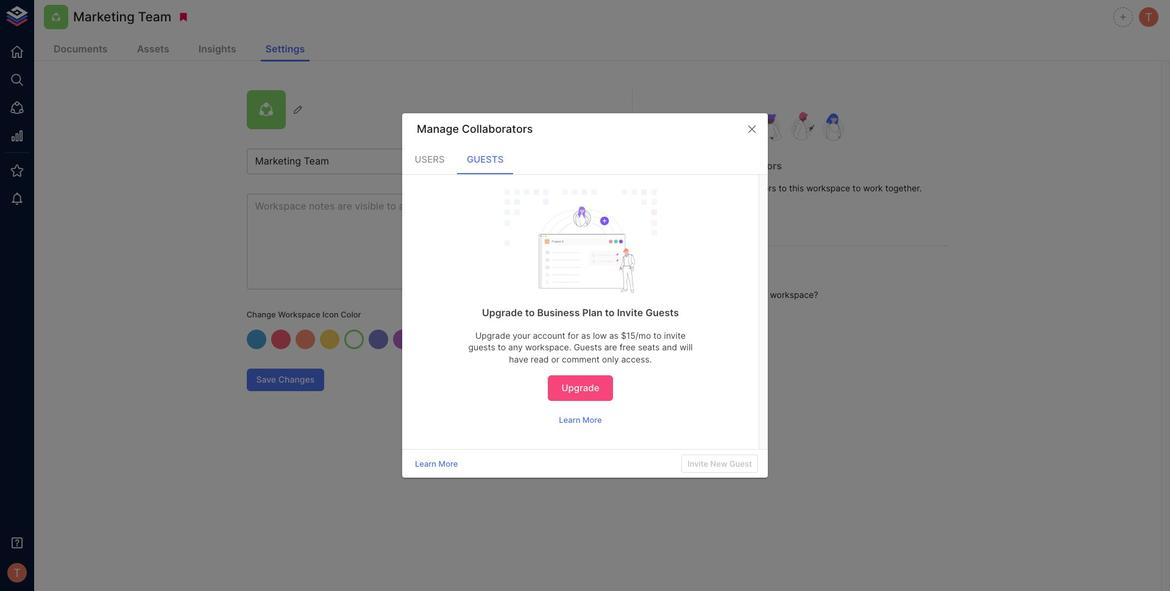 Task type: vqa. For each thing, say whether or not it's contained in the screenshot.
right Collaborators
yes



Task type: locate. For each thing, give the bounding box(es) containing it.
or inside upgrade your account for as low as $15/mo to invite guests to any workspace. guests are free seats and will have read or comment only access.
[[551, 354, 560, 365]]

0 horizontal spatial more
[[439, 459, 458, 469]]

upgrade
[[482, 307, 523, 319], [476, 330, 511, 341], [562, 382, 600, 394]]

learn more button
[[556, 411, 605, 430], [412, 455, 461, 473]]

manage collaborators dialog
[[402, 113, 768, 478]]

1 horizontal spatial manage
[[678, 159, 716, 172]]

permanently delete
[[672, 316, 752, 327]]

settings
[[266, 43, 305, 55]]

changes
[[279, 374, 315, 385]]

this right delete
[[753, 290, 768, 300]]

1 horizontal spatial this
[[790, 183, 804, 193]]

upgrade down the 'comment' at the bottom of page
[[562, 382, 600, 394]]

insights
[[199, 43, 236, 55]]

1 horizontal spatial learn
[[559, 415, 581, 425]]

documents link
[[49, 38, 113, 62]]

upgrade button
[[548, 375, 613, 401]]

comment
[[562, 354, 600, 365]]

upgrade to business plan to invite guests
[[482, 307, 679, 319]]

0 horizontal spatial manage
[[417, 123, 459, 135]]

0 vertical spatial upgrade
[[482, 307, 523, 319]]

0 vertical spatial learn more
[[559, 415, 602, 425]]

as
[[582, 330, 591, 341], [610, 330, 619, 341]]

add or remove collaborators to this workspace to work together.
[[662, 183, 922, 193]]

workspace.
[[525, 342, 572, 353]]

have
[[509, 354, 529, 365]]

1 vertical spatial or
[[551, 354, 560, 365]]

upgrade your account for as low as $15/mo to invite guests to any workspace. guests are free seats and will have read or comment only access.
[[469, 330, 693, 365]]

guests down do at the right of the page
[[646, 307, 679, 319]]

read
[[531, 354, 549, 365]]

tab list containing users
[[402, 145, 768, 174]]

1 vertical spatial t
[[13, 566, 21, 580]]

as right for
[[582, 330, 591, 341]]

want
[[693, 290, 713, 300]]

delete
[[726, 316, 752, 327]]

add
[[662, 183, 678, 193]]

1 horizontal spatial as
[[610, 330, 619, 341]]

to up seats
[[654, 330, 662, 341]]

this left workspace
[[790, 183, 804, 193]]

upgrade up guests
[[476, 330, 511, 341]]

collaborators
[[462, 123, 533, 135], [718, 159, 782, 172]]

1 horizontal spatial guests
[[574, 342, 602, 353]]

collaborators up guests button
[[462, 123, 533, 135]]

upgrade inside button
[[562, 382, 600, 394]]

0 vertical spatial manage
[[417, 123, 459, 135]]

manage collaborators up guests button
[[417, 123, 533, 135]]

0 vertical spatial learn
[[559, 415, 581, 425]]

manage
[[417, 123, 459, 135], [678, 159, 716, 172]]

1 horizontal spatial more
[[583, 415, 602, 425]]

guests right users button
[[467, 154, 504, 165]]

1 horizontal spatial manage collaborators
[[678, 159, 782, 172]]

0 vertical spatial this
[[790, 183, 804, 193]]

1 horizontal spatial t
[[1146, 10, 1153, 24]]

0 vertical spatial or
[[681, 183, 689, 193]]

or right add
[[681, 183, 689, 193]]

free
[[620, 342, 636, 353]]

remove bookmark image
[[178, 12, 189, 23]]

invite
[[617, 307, 643, 319]]

2 horizontal spatial guests
[[646, 307, 679, 319]]

upgrade for to
[[482, 307, 523, 319]]

users
[[415, 154, 445, 165]]

marketing
[[73, 9, 135, 25]]

learn more
[[559, 415, 602, 425], [415, 459, 458, 469]]

2 vertical spatial upgrade
[[562, 382, 600, 394]]

guests
[[467, 154, 504, 165], [646, 307, 679, 319], [574, 342, 602, 353]]

more
[[583, 415, 602, 425], [439, 459, 458, 469]]

guests inside upgrade your account for as low as $15/mo to invite guests to any workspace. guests are free seats and will have read or comment only access.
[[574, 342, 602, 353]]

manage inside dialog
[[417, 123, 459, 135]]

1 vertical spatial learn more
[[415, 459, 458, 469]]

0 horizontal spatial t button
[[4, 560, 30, 587]]

0 horizontal spatial learn more button
[[412, 455, 461, 473]]

manage collaborators
[[417, 123, 533, 135], [678, 159, 782, 172]]

1 vertical spatial this
[[753, 290, 768, 300]]

upgrade up your
[[482, 307, 523, 319]]

1 vertical spatial t button
[[4, 560, 30, 587]]

this for to
[[790, 183, 804, 193]]

guests up the 'comment' at the bottom of page
[[574, 342, 602, 353]]

1 horizontal spatial t button
[[1138, 5, 1161, 29]]

1 horizontal spatial collaborators
[[718, 159, 782, 172]]

0 vertical spatial guests
[[467, 154, 504, 165]]

guests inside guests button
[[467, 154, 504, 165]]

0 horizontal spatial guests
[[467, 154, 504, 165]]

t
[[1146, 10, 1153, 24], [13, 566, 21, 580]]

0 horizontal spatial as
[[582, 330, 591, 341]]

seats
[[638, 342, 660, 353]]

1 vertical spatial collaborators
[[718, 159, 782, 172]]

0 horizontal spatial learn
[[415, 459, 437, 469]]

1 vertical spatial upgrade
[[476, 330, 511, 341]]

manage collaborators up collaborators
[[678, 159, 782, 172]]

0 vertical spatial t
[[1146, 10, 1153, 24]]

guests
[[469, 342, 496, 353]]

manage up 'remove'
[[678, 159, 716, 172]]

learn
[[559, 415, 581, 425], [415, 459, 437, 469]]

0 horizontal spatial collaborators
[[462, 123, 533, 135]]

do you want to delete this workspace?
[[662, 290, 819, 300]]

as up are
[[610, 330, 619, 341]]

delete
[[725, 290, 751, 300]]

1 vertical spatial more
[[439, 459, 458, 469]]

collaborators up collaborators
[[718, 159, 782, 172]]

0 horizontal spatial manage collaborators
[[417, 123, 533, 135]]

0 horizontal spatial t
[[13, 566, 21, 580]]

1 vertical spatial guests
[[646, 307, 679, 319]]

remove
[[691, 183, 721, 193]]

0 vertical spatial collaborators
[[462, 123, 533, 135]]

0 horizontal spatial this
[[753, 290, 768, 300]]

upgrade inside upgrade your account for as low as $15/mo to invite guests to any workspace. guests are free seats and will have read or comment only access.
[[476, 330, 511, 341]]

Workspace notes are visible to all members and guests. text field
[[247, 194, 593, 290]]

collaborators
[[724, 183, 777, 193]]

this
[[790, 183, 804, 193], [753, 290, 768, 300]]

0 vertical spatial t button
[[1138, 5, 1161, 29]]

tab list
[[402, 145, 768, 174]]

0 horizontal spatial or
[[551, 354, 560, 365]]

to
[[779, 183, 787, 193], [853, 183, 861, 193], [715, 290, 723, 300], [525, 307, 535, 319], [605, 307, 615, 319], [654, 330, 662, 341], [498, 342, 506, 353]]

2 vertical spatial guests
[[574, 342, 602, 353]]

1 horizontal spatial learn more
[[559, 415, 602, 425]]

t button
[[1138, 5, 1161, 29], [4, 560, 30, 587]]

1 as from the left
[[582, 330, 591, 341]]

0 vertical spatial more
[[583, 415, 602, 425]]

any
[[509, 342, 523, 353]]

0 vertical spatial manage collaborators
[[417, 123, 533, 135]]

0 vertical spatial learn more button
[[556, 411, 605, 430]]

only
[[602, 354, 619, 365]]

or down the workspace. on the bottom of page
[[551, 354, 560, 365]]

or
[[681, 183, 689, 193], [551, 354, 560, 365]]

manage up users
[[417, 123, 459, 135]]



Task type: describe. For each thing, give the bounding box(es) containing it.
$15/mo
[[621, 330, 651, 341]]

business
[[537, 307, 580, 319]]

t for the topmost t button
[[1146, 10, 1153, 24]]

manage collaborators inside dialog
[[417, 123, 533, 135]]

low
[[593, 330, 607, 341]]

team
[[138, 9, 172, 25]]

upgrade for your
[[476, 330, 511, 341]]

Workspace Name text field
[[247, 149, 593, 174]]

0 horizontal spatial learn more
[[415, 459, 458, 469]]

documents
[[54, 43, 108, 55]]

workspace
[[278, 310, 320, 319]]

1 horizontal spatial learn more button
[[556, 411, 605, 430]]

users button
[[402, 145, 457, 174]]

together.
[[886, 183, 922, 193]]

account
[[533, 330, 566, 341]]

you
[[676, 290, 690, 300]]

do
[[662, 290, 673, 300]]

invite
[[664, 330, 686, 341]]

and
[[662, 342, 678, 353]]

1 vertical spatial manage
[[678, 159, 716, 172]]

1 vertical spatial learn
[[415, 459, 437, 469]]

work
[[864, 183, 883, 193]]

this for delete
[[753, 290, 768, 300]]

to left "work"
[[853, 183, 861, 193]]

will
[[680, 342, 693, 353]]

to left any
[[498, 342, 506, 353]]

assets link
[[132, 38, 174, 62]]

save changes
[[256, 374, 315, 385]]

to right plan
[[605, 307, 615, 319]]

are
[[605, 342, 617, 353]]

change workspace icon color
[[247, 310, 361, 319]]

change
[[247, 310, 276, 319]]

1 vertical spatial manage collaborators
[[678, 159, 782, 172]]

for
[[568, 330, 579, 341]]

workspace?
[[770, 290, 819, 300]]

1 horizontal spatial or
[[681, 183, 689, 193]]

icon
[[323, 310, 339, 319]]

settings link
[[261, 38, 310, 62]]

insights link
[[194, 38, 241, 62]]

save
[[256, 374, 276, 385]]

assets
[[137, 43, 169, 55]]

to right want
[[715, 290, 723, 300]]

workspace
[[807, 183, 851, 193]]

save changes button
[[247, 369, 325, 391]]

collaborators inside dialog
[[462, 123, 533, 135]]

2 as from the left
[[610, 330, 619, 341]]

t for the leftmost t button
[[13, 566, 21, 580]]

permanently delete button
[[662, 311, 762, 333]]

plan
[[583, 307, 603, 319]]

guests button
[[457, 145, 514, 174]]

to up your
[[525, 307, 535, 319]]

marketing team
[[73, 9, 172, 25]]

color
[[341, 310, 361, 319]]

to right collaborators
[[779, 183, 787, 193]]

1 vertical spatial learn more button
[[412, 455, 461, 473]]

access.
[[622, 354, 652, 365]]

your
[[513, 330, 531, 341]]

permanently
[[672, 316, 723, 327]]



